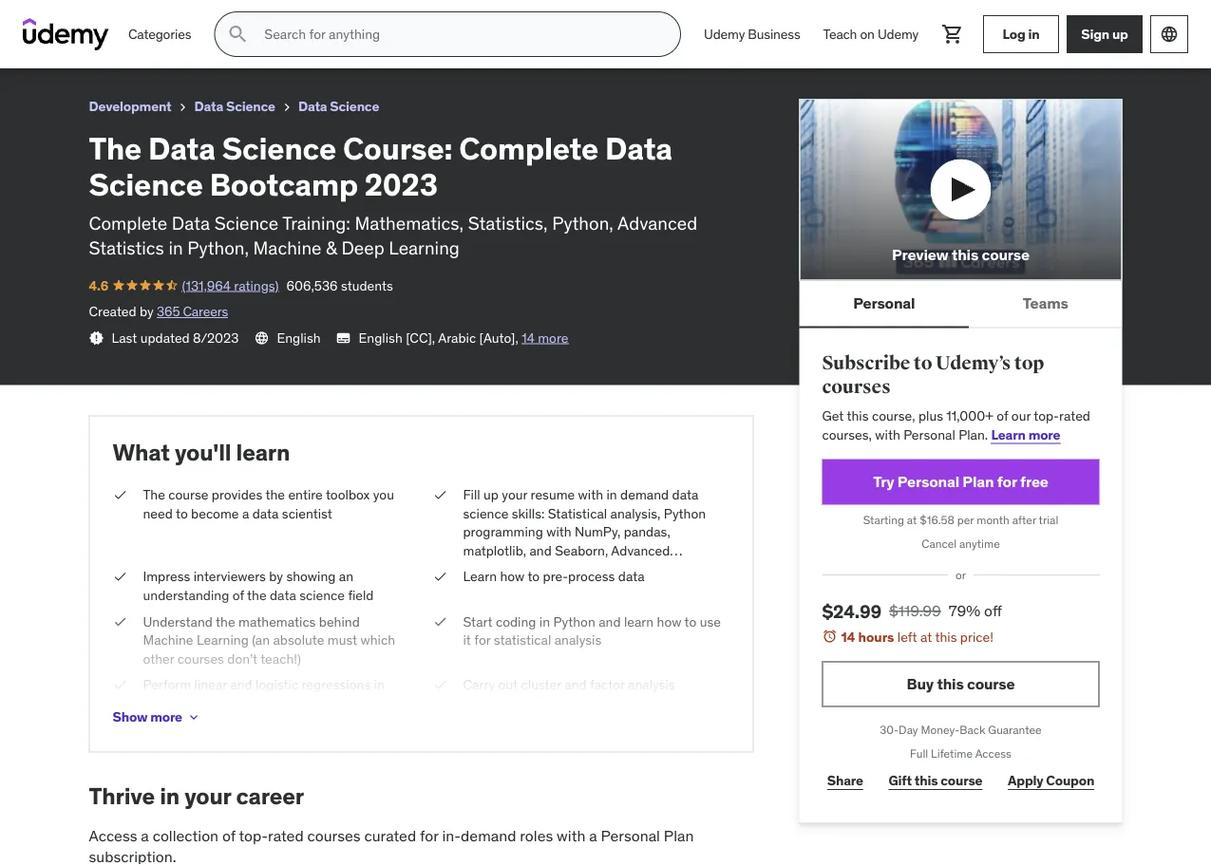 Task type: describe. For each thing, give the bounding box(es) containing it.
deep inside fill up your resume with in demand data science skills: statistical analysis, python programming with numpy, pandas, matplotlib, and seaborn, advanced statistical analysis, tableau, machine learning with stats models and scikit-learn, deep learning with tensorflow
[[463, 598, 495, 615]]

english for english [cc], arabic [auto] , 14 more
[[359, 329, 403, 346]]

day
[[899, 724, 919, 738]]

courses inside access a collection of top-rated courses curated for in-demand roles with a personal plan subscription.
[[308, 827, 361, 846]]

resume
[[531, 487, 575, 504]]

buy
[[907, 675, 934, 694]]

2 data science from the left
[[298, 98, 379, 115]]

data inside fill up your resume with in demand data science skills: statistical analysis, python programming with numpy, pandas, matplotlib, and seaborn, advanced statistical analysis, tableau, machine learning with stats models and scikit-learn, deep learning with tensorflow
[[672, 487, 699, 504]]

plan inside access a collection of top-rated courses curated for in-demand roles with a personal plan subscription.
[[664, 827, 694, 846]]

courses inside the understand the mathematics behind machine learning (an absolute must which other courses don't teach!)
[[178, 651, 224, 668]]

plan.
[[959, 426, 989, 444]]

the inside the course provides the entire toolbox you need to become a data scientist
[[266, 487, 285, 504]]

xsmall image for the
[[113, 486, 128, 505]]

1 data science from the left
[[194, 98, 276, 115]]

by inside impress interviewers by showing an understanding of the data science field
[[269, 569, 283, 586]]

8/2023
[[193, 329, 239, 346]]

don't
[[227, 651, 258, 668]]

teach on udemy
[[824, 25, 919, 42]]

of inside impress interviewers by showing an understanding of the data science field
[[233, 587, 244, 604]]

course,
[[872, 408, 916, 425]]

the inside impress interviewers by showing an understanding of the data science field
[[247, 587, 267, 604]]

statistical inside start coding in python and learn how to use it for statistical analysis
[[494, 632, 552, 649]]

bootcamp for the data science course: complete data science bootcamp 2023
[[375, 8, 450, 28]]

training:
[[283, 212, 351, 234]]

access a collection of top-rated courses curated for in-demand roles with a personal plan subscription.
[[89, 827, 694, 866]]

top- inside get this course, plus 11,000+ of our top-rated courses, with personal plan.
[[1034, 408, 1060, 425]]

submit search image
[[227, 23, 249, 46]]

to inside subscribe to udemy's top courses
[[914, 351, 933, 375]]

trial
[[1039, 513, 1059, 528]]

cluster
[[521, 677, 562, 694]]

udemy inside the teach on udemy link
[[878, 25, 919, 42]]

0 vertical spatial (131,964 ratings)
[[57, 33, 154, 50]]

top- inside access a collection of top-rated courses curated for in-demand roles with a personal plan subscription.
[[239, 827, 268, 846]]

learning inside fill up your resume with in demand data science skills: statistical analysis, python programming with numpy, pandas, matplotlib, and seaborn, advanced statistical analysis, tableau, machine learning with stats models and scikit-learn, deep learning with tensorflow
[[463, 580, 516, 597]]

buy this course
[[907, 675, 1016, 694]]

access inside access a collection of top-rated courses curated for in-demand roles with a personal plan subscription.
[[89, 827, 137, 846]]

1 vertical spatial 606,536
[[286, 277, 338, 294]]

0 vertical spatial analysis,
[[611, 505, 661, 522]]

after
[[1013, 513, 1037, 528]]

14 hours left at this price!
[[842, 629, 994, 646]]

0 vertical spatial (131,964
[[57, 33, 106, 50]]

try
[[874, 473, 895, 492]]

development
[[89, 98, 172, 115]]

teach on udemy link
[[812, 11, 930, 57]]

this for preview
[[952, 245, 979, 265]]

models
[[580, 580, 623, 597]]

matplotlib,
[[463, 542, 527, 559]]

0 vertical spatial 14
[[522, 329, 535, 346]]

with down statistical
[[547, 524, 572, 541]]

complete for the data science course: complete data science bootcamp 2023
[[203, 8, 273, 28]]

share button
[[823, 763, 869, 801]]

skills:
[[512, 505, 545, 522]]

log in
[[1003, 25, 1040, 42]]

preview
[[892, 245, 949, 265]]

this for buy
[[938, 675, 964, 694]]

30-
[[880, 724, 899, 738]]

with inside access a collection of top-rated courses curated for in-demand roles with a personal plan subscription.
[[557, 827, 586, 846]]

up for sign
[[1113, 25, 1129, 42]]

0 vertical spatial by
[[140, 303, 154, 320]]

on
[[861, 25, 875, 42]]

full
[[911, 747, 929, 762]]

2023 for the data science course: complete data science bootcamp 2023 complete data science training: mathematics, statistics, python, advanced statistics in python, machine & deep learning
[[365, 166, 438, 204]]

show more button
[[113, 699, 201, 737]]

tensorflow
[[578, 598, 645, 615]]

personal inside get this course, plus 11,000+ of our top-rated courses, with personal plan.
[[904, 426, 956, 444]]

try personal plan for free link
[[823, 460, 1100, 505]]

0 vertical spatial 4.6
[[15, 33, 35, 50]]

2 data science link from the left
[[298, 95, 379, 119]]

0 vertical spatial learn
[[236, 439, 290, 467]]

0 vertical spatial ratings)
[[109, 33, 154, 50]]

coding
[[496, 613, 536, 631]]

seaborn,
[[555, 542, 609, 559]]

statistical
[[548, 505, 607, 522]]

factor
[[590, 677, 625, 694]]

course for buy this course
[[968, 675, 1016, 694]]

0 horizontal spatial complete
[[89, 212, 167, 234]]

demand inside fill up your resume with in demand data science skills: statistical analysis, python programming with numpy, pandas, matplotlib, and seaborn, advanced statistical analysis, tableau, machine learning with stats models and scikit-learn, deep learning with tensorflow
[[621, 487, 669, 504]]

share
[[828, 773, 864, 790]]

at inside starting at $16.58 per month after trial cancel anytime
[[908, 513, 918, 528]]

python inside start coding in python and learn how to use it for statistical analysis
[[554, 613, 596, 631]]

teams button
[[970, 281, 1123, 326]]

with down the stats
[[550, 598, 575, 615]]

in up collection
[[160, 783, 180, 811]]

regressions
[[302, 677, 371, 694]]

learn for learn more
[[992, 426, 1026, 444]]

1 horizontal spatial (131,964 ratings)
[[182, 277, 279, 294]]

log in link
[[984, 15, 1060, 53]]

learning inside the understand the mathematics behind machine learning (an absolute must which other courses don't teach!)
[[197, 632, 249, 649]]

2 horizontal spatial a
[[590, 827, 598, 846]]

the for the course provides the entire toolbox you need to become a data scientist
[[143, 487, 165, 504]]

numpy,
[[575, 524, 621, 541]]

this for gift
[[915, 773, 939, 790]]

1 horizontal spatial python,
[[552, 212, 614, 234]]

learn,
[[689, 580, 722, 597]]

guarantee
[[989, 724, 1042, 738]]

0 horizontal spatial 606,536
[[161, 33, 213, 50]]

try personal plan for free
[[874, 473, 1049, 492]]

the data science course: complete data science bootcamp 2023 complete data science training: mathematics, statistics, python, advanced statistics in python, machine & deep learning
[[89, 129, 698, 260]]

entire
[[288, 487, 323, 504]]

of inside get this course, plus 11,000+ of our top-rated courses, with personal plan.
[[997, 408, 1009, 425]]

hours
[[859, 629, 895, 646]]

to inside the course provides the entire toolbox you need to become a data scientist
[[176, 505, 188, 522]]

provides
[[212, 487, 263, 504]]

closed captions image
[[336, 331, 351, 346]]

1 horizontal spatial 4.6
[[89, 277, 108, 294]]

this left price!
[[936, 629, 958, 646]]

udemy business
[[704, 25, 801, 42]]

learn how to pre-process data
[[463, 569, 645, 586]]

more for learn more
[[1029, 426, 1061, 444]]

[auto]
[[480, 329, 516, 346]]

impress
[[143, 569, 190, 586]]

1 vertical spatial analysis,
[[524, 561, 574, 578]]

curated
[[364, 827, 416, 846]]

0 horizontal spatial how
[[500, 569, 525, 586]]

show more
[[113, 709, 182, 726]]

0 vertical spatial more
[[538, 329, 569, 346]]

access inside 30-day money-back guarantee full lifetime access
[[976, 747, 1012, 762]]

programming
[[463, 524, 543, 541]]

to left pre-
[[528, 569, 540, 586]]

gift this course link
[[884, 763, 988, 801]]

field
[[348, 587, 374, 604]]

tab list containing personal
[[800, 281, 1123, 328]]

0 horizontal spatial a
[[141, 827, 149, 846]]

free
[[1021, 473, 1049, 492]]

1 vertical spatial students
[[341, 277, 393, 294]]

linear
[[194, 677, 227, 694]]

udemy business link
[[693, 11, 812, 57]]

coupon
[[1047, 773, 1095, 790]]

in right log
[[1029, 25, 1040, 42]]

impress interviewers by showing an understanding of the data science field
[[143, 569, 374, 604]]

starting at $16.58 per month after trial cancel anytime
[[864, 513, 1059, 552]]

personal up '$16.58'
[[898, 473, 960, 492]]

toolbox
[[326, 487, 370, 504]]

updated
[[140, 329, 190, 346]]

scientist
[[282, 505, 333, 522]]

business
[[748, 25, 801, 42]]

courses,
[[823, 426, 872, 444]]

1 horizontal spatial 14
[[842, 629, 856, 646]]

to inside start coding in python and learn how to use it for statistical analysis
[[685, 613, 697, 631]]

english for english
[[277, 329, 321, 346]]

fill up your resume with in demand data science skills: statistical analysis, python programming with numpy, pandas, matplotlib, and seaborn, advanced statistical analysis, tableau, machine learning with stats models and scikit-learn, deep learning with tensorflow
[[463, 487, 722, 615]]

top
[[1015, 351, 1045, 375]]

[cc], arabic
[[406, 329, 476, 346]]

0 horizontal spatial python,
[[187, 237, 249, 260]]

you'll
[[175, 439, 231, 467]]

science inside impress interviewers by showing an understanding of the data science field
[[300, 587, 345, 604]]

use
[[700, 613, 721, 631]]

data up tensorflow
[[619, 569, 645, 586]]

statistics
[[89, 237, 164, 260]]

course: for the data science course: complete data science bootcamp 2023
[[144, 8, 199, 28]]

advanced inside the data science course: complete data science bootcamp 2023 complete data science training: mathematics, statistics, python, advanced statistics in python, machine & deep learning
[[618, 212, 698, 234]]

the for the data science course: complete data science bootcamp 2023
[[15, 8, 42, 28]]

2023 for the data science course: complete data science bootcamp 2023
[[454, 8, 491, 28]]

and up tensorflow
[[626, 580, 649, 597]]

the course provides the entire toolbox you need to become a data scientist
[[143, 487, 394, 522]]

0 horizontal spatial 606,536 students
[[161, 33, 268, 50]]

subscribe
[[823, 351, 911, 375]]

with up learning
[[519, 580, 544, 597]]

what
[[113, 439, 170, 467]]

course: for the data science course: complete data science bootcamp 2023 complete data science training: mathematics, statistics, python, advanced statistics in python, machine & deep learning
[[343, 129, 453, 167]]

xsmall image for fill up your resume with in demand data science skills: statistical analysis, python programming with numpy, pandas, matplotlib, and seaborn, advanced statistical analysis, tableau, machine learning with stats models and scikit-learn, deep learning with tensorflow
[[433, 486, 448, 505]]

0 vertical spatial for
[[998, 473, 1018, 492]]

english [cc], arabic [auto] , 14 more
[[359, 329, 569, 346]]



Task type: locate. For each thing, give the bounding box(es) containing it.
0 vertical spatial bootcamp
[[375, 8, 450, 28]]

off
[[985, 602, 1003, 621]]

gift this course
[[889, 773, 983, 790]]

this inside get this course, plus 11,000+ of our top-rated courses, with personal plan.
[[847, 408, 869, 425]]

and down models
[[599, 613, 621, 631]]

xsmall image for impress interviewers by showing an understanding of the data science field
[[113, 568, 128, 587]]

xsmall image
[[175, 100, 191, 115], [279, 100, 295, 115], [433, 486, 448, 505], [113, 568, 128, 587], [113, 613, 128, 632], [433, 676, 448, 695]]

the
[[15, 8, 42, 28], [89, 129, 142, 167], [143, 487, 165, 504]]

this up courses,
[[847, 408, 869, 425]]

access down back
[[976, 747, 1012, 762]]

1 english from the left
[[277, 329, 321, 346]]

learn up provides
[[236, 439, 290, 467]]

1 horizontal spatial how
[[657, 613, 682, 631]]

2023
[[454, 8, 491, 28], [365, 166, 438, 204]]

606,536 down the &
[[286, 277, 338, 294]]

0 vertical spatial python,
[[552, 212, 614, 234]]

the down interviewers
[[247, 587, 267, 604]]

of left "our"
[[997, 408, 1009, 425]]

1 horizontal spatial science
[[463, 505, 509, 522]]

left
[[898, 629, 918, 646]]

udemy left business
[[704, 25, 745, 42]]

0 vertical spatial your
[[502, 487, 528, 504]]

1 horizontal spatial 2023
[[454, 8, 491, 28]]

1 horizontal spatial top-
[[1034, 408, 1060, 425]]

stats
[[547, 580, 577, 597]]

students down the data science course: complete data science bootcamp 2023
[[216, 33, 268, 50]]

1 horizontal spatial your
[[502, 487, 528, 504]]

for inside start coding in python and learn how to use it for statistical analysis
[[475, 632, 491, 649]]

in inside perform linear and logistic regressions in python
[[374, 677, 385, 694]]

for inside access a collection of top-rated courses curated for in-demand roles with a personal plan subscription.
[[420, 827, 439, 846]]

starting
[[864, 513, 905, 528]]

a right roles
[[590, 827, 598, 846]]

course up become on the left of the page
[[168, 487, 209, 504]]

2 horizontal spatial python
[[664, 505, 706, 522]]

and up learn how to pre-process data at the bottom of page
[[530, 542, 552, 559]]

more
[[538, 329, 569, 346], [1029, 426, 1061, 444], [150, 709, 182, 726]]

shopping cart with 0 items image
[[942, 23, 965, 46]]

1 horizontal spatial at
[[921, 629, 933, 646]]

0 horizontal spatial plan
[[664, 827, 694, 846]]

xsmall image for perform
[[113, 676, 128, 695]]

analysis inside start coding in python and learn how to use it for statistical analysis
[[555, 632, 602, 649]]

1 vertical spatial complete
[[459, 129, 599, 167]]

python down perform
[[143, 696, 185, 713]]

and inside start coding in python and learn how to use it for statistical analysis
[[599, 613, 621, 631]]

more inside show more button
[[150, 709, 182, 726]]

rated inside access a collection of top-rated courses curated for in-demand roles with a personal plan subscription.
[[268, 827, 304, 846]]

1 vertical spatial access
[[89, 827, 137, 846]]

for
[[998, 473, 1018, 492], [475, 632, 491, 649], [420, 827, 439, 846]]

0 vertical spatial the
[[266, 487, 285, 504]]

other
[[143, 651, 174, 668]]

2 horizontal spatial complete
[[459, 129, 599, 167]]

subscription.
[[89, 848, 176, 866]]

1 vertical spatial 4.6
[[89, 277, 108, 294]]

machine inside the data science course: complete data science bootcamp 2023 complete data science training: mathematics, statistics, python, advanced statistics in python, machine & deep learning
[[253, 237, 322, 260]]

1 horizontal spatial deep
[[463, 598, 495, 615]]

personal inside access a collection of top-rated courses curated for in-demand roles with a personal plan subscription.
[[601, 827, 661, 846]]

0 vertical spatial statistical
[[463, 561, 521, 578]]

course: up mathematics,
[[343, 129, 453, 167]]

learn more link
[[992, 426, 1061, 444]]

the left entire
[[266, 487, 285, 504]]

course for preview this course
[[982, 245, 1030, 265]]

course: inside the data science course: complete data science bootcamp 2023 complete data science training: mathematics, statistics, python, advanced statistics in python, machine & deep learning
[[343, 129, 453, 167]]

learn down matplotlib,
[[463, 569, 497, 586]]

thrive
[[89, 783, 155, 811]]

your for career
[[185, 783, 231, 811]]

perform
[[143, 677, 191, 694]]

this for get
[[847, 408, 869, 425]]

top- right "our"
[[1034, 408, 1060, 425]]

up inside fill up your resume with in demand data science skills: statistical analysis, python programming with numpy, pandas, matplotlib, and seaborn, advanced statistical analysis, tableau, machine learning with stats models and scikit-learn, deep learning with tensorflow
[[484, 487, 499, 504]]

1 horizontal spatial machine
[[253, 237, 322, 260]]

$119.99
[[890, 602, 942, 621]]

in right the statistics
[[169, 237, 183, 260]]

and down the don't
[[230, 677, 253, 694]]

demand up pandas,
[[621, 487, 669, 504]]

xsmall image for carry out cluster and factor analysis
[[433, 676, 448, 695]]

courses left curated
[[308, 827, 361, 846]]

our
[[1012, 408, 1031, 425]]

scikit-
[[652, 580, 689, 597]]

analysis right factor
[[628, 677, 675, 694]]

the inside the data science course: complete data science bootcamp 2023 complete data science training: mathematics, statistics, python, advanced statistics in python, machine & deep learning
[[89, 129, 142, 167]]

data inside the course provides the entire toolbox you need to become a data scientist
[[252, 505, 279, 522]]

in up statistical
[[607, 487, 618, 504]]

personal right roles
[[601, 827, 661, 846]]

1 horizontal spatial analysis
[[628, 677, 675, 694]]

ratings) up development
[[109, 33, 154, 50]]

course inside the course provides the entire toolbox you need to become a data scientist
[[168, 487, 209, 504]]

how
[[500, 569, 525, 586], [657, 613, 682, 631]]

2 horizontal spatial courses
[[823, 376, 891, 399]]

,
[[516, 329, 519, 346]]

learn
[[992, 426, 1026, 444], [463, 569, 497, 586]]

0 vertical spatial complete
[[203, 8, 273, 28]]

with inside get this course, plus 11,000+ of our top-rated courses, with personal plan.
[[876, 426, 901, 444]]

advanced inside fill up your resume with in demand data science skills: statistical analysis, python programming with numpy, pandas, matplotlib, and seaborn, advanced statistical analysis, tableau, machine learning with stats models and scikit-learn, deep learning with tensorflow
[[611, 542, 670, 559]]

79%
[[949, 602, 981, 621]]

course for gift this course
[[941, 773, 983, 790]]

2 vertical spatial python
[[143, 696, 185, 713]]

1 horizontal spatial (131,964
[[182, 277, 231, 294]]

to left udemy's
[[914, 351, 933, 375]]

apply coupon button
[[1003, 763, 1100, 801]]

and inside perform linear and logistic regressions in python
[[230, 677, 253, 694]]

0 vertical spatial learning
[[389, 237, 460, 260]]

log
[[1003, 25, 1026, 42]]

data up scikit-
[[672, 487, 699, 504]]

collection
[[153, 827, 219, 846]]

1 vertical spatial bootcamp
[[210, 166, 358, 204]]

0 vertical spatial python
[[664, 505, 706, 522]]

rated down the career at the bottom left
[[268, 827, 304, 846]]

tab list
[[800, 281, 1123, 328]]

learn down "our"
[[992, 426, 1026, 444]]

(131,964 up careers
[[182, 277, 231, 294]]

1 vertical spatial the
[[89, 129, 142, 167]]

in
[[1029, 25, 1040, 42], [169, 237, 183, 260], [607, 487, 618, 504], [540, 613, 550, 631], [374, 677, 385, 694], [160, 783, 180, 811]]

1 vertical spatial (131,964
[[182, 277, 231, 294]]

science inside fill up your resume with in demand data science skills: statistical analysis, python programming with numpy, pandas, matplotlib, and seaborn, advanced statistical analysis, tableau, machine learning with stats models and scikit-learn, deep learning with tensorflow
[[463, 505, 509, 522]]

a inside the course provides the entire toolbox you need to become a data scientist
[[242, 505, 249, 522]]

python down the stats
[[554, 613, 596, 631]]

start
[[463, 613, 493, 631]]

course: left submit search image
[[144, 8, 199, 28]]

xsmall image for learn
[[433, 568, 448, 587]]

analysis, up the stats
[[524, 561, 574, 578]]

plus
[[919, 408, 944, 425]]

english right closed captions icon
[[359, 329, 403, 346]]

your for resume
[[502, 487, 528, 504]]

learn
[[236, 439, 290, 467], [624, 613, 654, 631]]

0 horizontal spatial learn
[[236, 439, 290, 467]]

ratings)
[[109, 33, 154, 50], [234, 277, 279, 294]]

data down provides
[[252, 505, 279, 522]]

to left use
[[685, 613, 697, 631]]

a down provides
[[242, 505, 249, 522]]

1 horizontal spatial ratings)
[[234, 277, 279, 294]]

bootcamp inside the data science course: complete data science bootcamp 2023 complete data science training: mathematics, statistics, python, advanced statistics in python, machine & deep learning
[[210, 166, 358, 204]]

with up statistical
[[578, 487, 604, 504]]

1 vertical spatial science
[[300, 587, 345, 604]]

0 vertical spatial rated
[[1060, 408, 1091, 425]]

career
[[236, 783, 304, 811]]

personal button
[[800, 281, 970, 326]]

more down "our"
[[1029, 426, 1061, 444]]

up for fill
[[484, 487, 499, 504]]

1 vertical spatial rated
[[268, 827, 304, 846]]

statistical down coding
[[494, 632, 552, 649]]

1 udemy from the left
[[704, 25, 745, 42]]

0 horizontal spatial course:
[[144, 8, 199, 28]]

demand
[[621, 487, 669, 504], [461, 827, 517, 846]]

1 vertical spatial by
[[269, 569, 283, 586]]

alarm image
[[823, 629, 838, 645]]

0 horizontal spatial top-
[[239, 827, 268, 846]]

english right the course language icon
[[277, 329, 321, 346]]

categories button
[[117, 11, 203, 57]]

$16.58
[[920, 513, 955, 528]]

learn down scikit-
[[624, 613, 654, 631]]

0 horizontal spatial for
[[420, 827, 439, 846]]

courses inside subscribe to udemy's top courses
[[823, 376, 891, 399]]

data inside impress interviewers by showing an understanding of the data science field
[[270, 587, 296, 604]]

back
[[960, 724, 986, 738]]

0 horizontal spatial analysis,
[[524, 561, 574, 578]]

need
[[143, 505, 173, 522]]

how up learning
[[500, 569, 525, 586]]

for left in-
[[420, 827, 439, 846]]

up right sign
[[1113, 25, 1129, 42]]

0 vertical spatial analysis
[[555, 632, 602, 649]]

course
[[982, 245, 1030, 265], [168, 487, 209, 504], [968, 675, 1016, 694], [941, 773, 983, 790]]

0 horizontal spatial (131,964
[[57, 33, 106, 50]]

this inside 'link'
[[915, 773, 939, 790]]

(131,964 ratings) up careers
[[182, 277, 279, 294]]

python up pandas,
[[664, 505, 706, 522]]

2 english from the left
[[359, 329, 403, 346]]

machine up other
[[143, 632, 193, 649]]

0 horizontal spatial data science
[[194, 98, 276, 115]]

created by 365 careers
[[89, 303, 228, 320]]

python,
[[552, 212, 614, 234], [187, 237, 249, 260]]

this right buy
[[938, 675, 964, 694]]

at right left
[[921, 629, 933, 646]]

2 udemy from the left
[[878, 25, 919, 42]]

1 vertical spatial 606,536 students
[[286, 277, 393, 294]]

2 horizontal spatial machine
[[630, 561, 680, 578]]

1 horizontal spatial up
[[1113, 25, 1129, 42]]

1 horizontal spatial data science
[[298, 98, 379, 115]]

apply
[[1009, 773, 1044, 790]]

0 vertical spatial the
[[15, 8, 42, 28]]

learn for learn how to pre-process data
[[463, 569, 497, 586]]

science down the showing
[[300, 587, 345, 604]]

1 vertical spatial at
[[921, 629, 933, 646]]

in inside start coding in python and learn how to use it for statistical analysis
[[540, 613, 550, 631]]

teach
[[824, 25, 858, 42]]

machine inside the understand the mathematics behind machine learning (an absolute must which other courses don't teach!)
[[143, 632, 193, 649]]

course down price!
[[968, 675, 1016, 694]]

more right ,
[[538, 329, 569, 346]]

careers
[[183, 303, 228, 320]]

by left the showing
[[269, 569, 283, 586]]

the inside the course provides the entire toolbox you need to become a data scientist
[[143, 487, 165, 504]]

606,536 left submit search image
[[161, 33, 213, 50]]

ratings) up the course language icon
[[234, 277, 279, 294]]

python
[[664, 505, 706, 522], [554, 613, 596, 631], [143, 696, 185, 713]]

more down perform
[[150, 709, 182, 726]]

complete
[[203, 8, 273, 28], [459, 129, 599, 167], [89, 212, 167, 234]]

interviewers
[[194, 569, 266, 586]]

0 horizontal spatial machine
[[143, 632, 193, 649]]

must
[[328, 632, 357, 649]]

0 horizontal spatial udemy
[[704, 25, 745, 42]]

access
[[976, 747, 1012, 762], [89, 827, 137, 846]]

1 vertical spatial how
[[657, 613, 682, 631]]

1 horizontal spatial students
[[341, 277, 393, 294]]

buy this course button
[[823, 662, 1100, 708]]

personal inside button
[[854, 293, 916, 313]]

sign up link
[[1067, 15, 1143, 53]]

process
[[568, 569, 615, 586]]

Search for anything text field
[[261, 18, 658, 50]]

statistics,
[[468, 212, 548, 234]]

11,000+
[[947, 408, 994, 425]]

0 vertical spatial top-
[[1034, 408, 1060, 425]]

of inside access a collection of top-rated courses curated for in-demand roles with a personal plan subscription.
[[222, 827, 236, 846]]

1 vertical spatial (131,964 ratings)
[[182, 277, 279, 294]]

statistical inside fill up your resume with in demand data science skills: statistical analysis, python programming with numpy, pandas, matplotlib, and seaborn, advanced statistical analysis, tableau, machine learning with stats models and scikit-learn, deep learning with tensorflow
[[463, 561, 521, 578]]

demand inside access a collection of top-rated courses curated for in-demand roles with a personal plan subscription.
[[461, 827, 517, 846]]

course language image
[[254, 331, 269, 346]]

learn inside start coding in python and learn how to use it for statistical analysis
[[624, 613, 654, 631]]

bootcamp for the data science course: complete data science bootcamp 2023 complete data science training: mathematics, statistics, python, advanced statistics in python, machine & deep learning
[[210, 166, 358, 204]]

udemy inside udemy business link
[[704, 25, 745, 42]]

with down course,
[[876, 426, 901, 444]]

the for the data science course: complete data science bootcamp 2023 complete data science training: mathematics, statistics, python, advanced statistics in python, machine & deep learning
[[89, 129, 142, 167]]

more for show more
[[150, 709, 182, 726]]

to right the need at the bottom
[[176, 505, 188, 522]]

personal
[[854, 293, 916, 313], [904, 426, 956, 444], [898, 473, 960, 492], [601, 827, 661, 846]]

the data science course: complete data science bootcamp 2023
[[15, 8, 491, 28]]

0 vertical spatial 606,536
[[161, 33, 213, 50]]

python, up careers
[[187, 237, 249, 260]]

14 right ,
[[522, 329, 535, 346]]

365
[[157, 303, 180, 320]]

your inside fill up your resume with in demand data science skills: statistical analysis, python programming with numpy, pandas, matplotlib, and seaborn, advanced statistical analysis, tableau, machine learning with stats models and scikit-learn, deep learning with tensorflow
[[502, 487, 528, 504]]

1 horizontal spatial learn
[[992, 426, 1026, 444]]

1 vertical spatial plan
[[664, 827, 694, 846]]

a
[[242, 505, 249, 522], [141, 827, 149, 846], [590, 827, 598, 846]]

advanced
[[618, 212, 698, 234], [611, 542, 670, 559]]

analysis, up pandas,
[[611, 505, 661, 522]]

science
[[83, 8, 141, 28], [314, 8, 372, 28], [226, 98, 276, 115], [330, 98, 379, 115], [222, 129, 337, 167], [89, 166, 203, 204], [214, 212, 279, 234]]

categories
[[128, 25, 191, 42]]

analysis up carry out cluster and factor analysis
[[555, 632, 602, 649]]

learning inside the data science course: complete data science bootcamp 2023 complete data science training: mathematics, statistics, python, advanced statistics in python, machine & deep learning
[[389, 237, 460, 260]]

personal down preview
[[854, 293, 916, 313]]

data
[[672, 487, 699, 504], [252, 505, 279, 522], [619, 569, 645, 586], [270, 587, 296, 604]]

at left '$16.58'
[[908, 513, 918, 528]]

this right the gift
[[915, 773, 939, 790]]

tableau,
[[577, 561, 626, 578]]

14
[[522, 329, 535, 346], [842, 629, 856, 646]]

1 horizontal spatial demand
[[621, 487, 669, 504]]

2 vertical spatial complete
[[89, 212, 167, 234]]

up inside 'link'
[[1113, 25, 1129, 42]]

deep inside the data science course: complete data science bootcamp 2023 complete data science training: mathematics, statistics, python, advanced statistics in python, machine & deep learning
[[342, 237, 385, 260]]

1 horizontal spatial access
[[976, 747, 1012, 762]]

2 vertical spatial learning
[[197, 632, 249, 649]]

1 horizontal spatial courses
[[308, 827, 361, 846]]

1 vertical spatial learning
[[463, 580, 516, 597]]

udemy
[[704, 25, 745, 42], [878, 25, 919, 42]]

choose a language image
[[1161, 25, 1180, 44]]

for right it
[[475, 632, 491, 649]]

with right roles
[[557, 827, 586, 846]]

xsmall image
[[89, 331, 104, 346], [113, 486, 128, 505], [433, 568, 448, 587], [433, 613, 448, 632], [113, 676, 128, 695], [186, 710, 201, 726]]

$24.99
[[823, 600, 882, 623]]

(131,964 left categories dropdown button
[[57, 33, 106, 50]]

0 vertical spatial up
[[1113, 25, 1129, 42]]

2023 inside the data science course: complete data science bootcamp 2023 complete data science training: mathematics, statistics, python, advanced statistics in python, machine & deep learning
[[365, 166, 438, 204]]

0 horizontal spatial science
[[300, 587, 345, 604]]

get
[[823, 408, 844, 425]]

xsmall image for start
[[433, 613, 448, 632]]

(131,964 ratings) up development
[[57, 33, 154, 50]]

1 horizontal spatial plan
[[963, 473, 995, 492]]

in inside the data science course: complete data science bootcamp 2023 complete data science training: mathematics, statistics, python, advanced statistics in python, machine & deep learning
[[169, 237, 183, 260]]

learning down mathematics,
[[389, 237, 460, 260]]

0 horizontal spatial rated
[[268, 827, 304, 846]]

course up the teams
[[982, 245, 1030, 265]]

0 vertical spatial 606,536 students
[[161, 33, 268, 50]]

1 vertical spatial learn
[[624, 613, 654, 631]]

0 vertical spatial demand
[[621, 487, 669, 504]]

complete for the data science course: complete data science bootcamp 2023 complete data science training: mathematics, statistics, python, advanced statistics in python, machine & deep learning
[[459, 129, 599, 167]]

learn more
[[992, 426, 1061, 444]]

0 horizontal spatial up
[[484, 487, 499, 504]]

up right fill
[[484, 487, 499, 504]]

cancel
[[922, 537, 957, 552]]

udemy image
[[23, 18, 109, 50]]

courses up linear
[[178, 651, 224, 668]]

1 data science link from the left
[[194, 95, 276, 119]]

complete right categories
[[203, 8, 273, 28]]

this right preview
[[952, 245, 979, 265]]

1 horizontal spatial by
[[269, 569, 283, 586]]

1 vertical spatial deep
[[463, 598, 495, 615]]

udemy right on
[[878, 25, 919, 42]]

1 vertical spatial machine
[[630, 561, 680, 578]]

roles
[[520, 827, 553, 846]]

by left 365
[[140, 303, 154, 320]]

1 vertical spatial statistical
[[494, 632, 552, 649]]

xsmall image for last
[[89, 331, 104, 346]]

apply coupon
[[1009, 773, 1095, 790]]

0 vertical spatial how
[[500, 569, 525, 586]]

for left free
[[998, 473, 1018, 492]]

0 horizontal spatial analysis
[[555, 632, 602, 649]]

science down fill
[[463, 505, 509, 522]]

a up subscription.
[[141, 827, 149, 846]]

the inside the understand the mathematics behind machine learning (an absolute must which other courses don't teach!)
[[216, 613, 235, 631]]

2 horizontal spatial learning
[[463, 580, 516, 597]]

1 horizontal spatial 606,536
[[286, 277, 338, 294]]

money-
[[921, 724, 960, 738]]

0 vertical spatial science
[[463, 505, 509, 522]]

mathematics,
[[355, 212, 464, 234]]

learning
[[498, 598, 547, 615]]

machine inside fill up your resume with in demand data science skills: statistical analysis, python programming with numpy, pandas, matplotlib, and seaborn, advanced statistical analysis, tableau, machine learning with stats models and scikit-learn, deep learning with tensorflow
[[630, 561, 680, 578]]

month
[[977, 513, 1010, 528]]

the up the don't
[[216, 613, 235, 631]]

course:
[[144, 8, 199, 28], [343, 129, 453, 167]]

students up closed captions icon
[[341, 277, 393, 294]]

0 horizontal spatial data science link
[[194, 95, 276, 119]]

course inside 'link'
[[941, 773, 983, 790]]

xsmall image for understand the mathematics behind machine learning (an absolute must which other courses don't teach!)
[[113, 613, 128, 632]]

in-
[[442, 827, 461, 846]]

your up skills:
[[502, 487, 528, 504]]

1 vertical spatial python
[[554, 613, 596, 631]]

courses down subscribe
[[823, 376, 891, 399]]

0 horizontal spatial 14
[[522, 329, 535, 346]]

data up mathematics
[[270, 587, 296, 604]]

(131,964 ratings)
[[57, 33, 154, 50], [182, 277, 279, 294]]

1 vertical spatial demand
[[461, 827, 517, 846]]

0 horizontal spatial students
[[216, 33, 268, 50]]

$24.99 $119.99 79% off
[[823, 600, 1003, 623]]

demand left roles
[[461, 827, 517, 846]]

learning up start
[[463, 580, 516, 597]]

learning up the don't
[[197, 632, 249, 649]]

sign up
[[1082, 25, 1129, 42]]

1 vertical spatial of
[[233, 587, 244, 604]]

anytime
[[960, 537, 1001, 552]]

python inside perform linear and logistic regressions in python
[[143, 696, 185, 713]]

your up collection
[[185, 783, 231, 811]]

rated inside get this course, plus 11,000+ of our top-rated courses, with personal plan.
[[1060, 408, 1091, 425]]

1 vertical spatial 2023
[[365, 166, 438, 204]]

deep
[[342, 237, 385, 260], [463, 598, 495, 615]]

and left factor
[[565, 677, 587, 694]]

of down interviewers
[[233, 587, 244, 604]]

in inside fill up your resume with in demand data science skills: statistical analysis, python programming with numpy, pandas, matplotlib, and seaborn, advanced statistical analysis, tableau, machine learning with stats models and scikit-learn, deep learning with tensorflow
[[607, 487, 618, 504]]

how inside start coding in python and learn how to use it for statistical analysis
[[657, 613, 682, 631]]

0 vertical spatial plan
[[963, 473, 995, 492]]

xsmall image inside show more button
[[186, 710, 201, 726]]

1 horizontal spatial python
[[554, 613, 596, 631]]

0 horizontal spatial by
[[140, 303, 154, 320]]

365 careers link
[[157, 303, 228, 320]]

0 horizontal spatial ratings)
[[109, 33, 154, 50]]

1 vertical spatial your
[[185, 783, 231, 811]]

machine up scikit-
[[630, 561, 680, 578]]

14 right alarm image
[[842, 629, 856, 646]]

1 horizontal spatial bootcamp
[[375, 8, 450, 28]]

1 vertical spatial ratings)
[[234, 277, 279, 294]]

python inside fill up your resume with in demand data science skills: statistical analysis, python programming with numpy, pandas, matplotlib, and seaborn, advanced statistical analysis, tableau, machine learning with stats models and scikit-learn, deep learning with tensorflow
[[664, 505, 706, 522]]



Task type: vqa. For each thing, say whether or not it's contained in the screenshot.
top 14
yes



